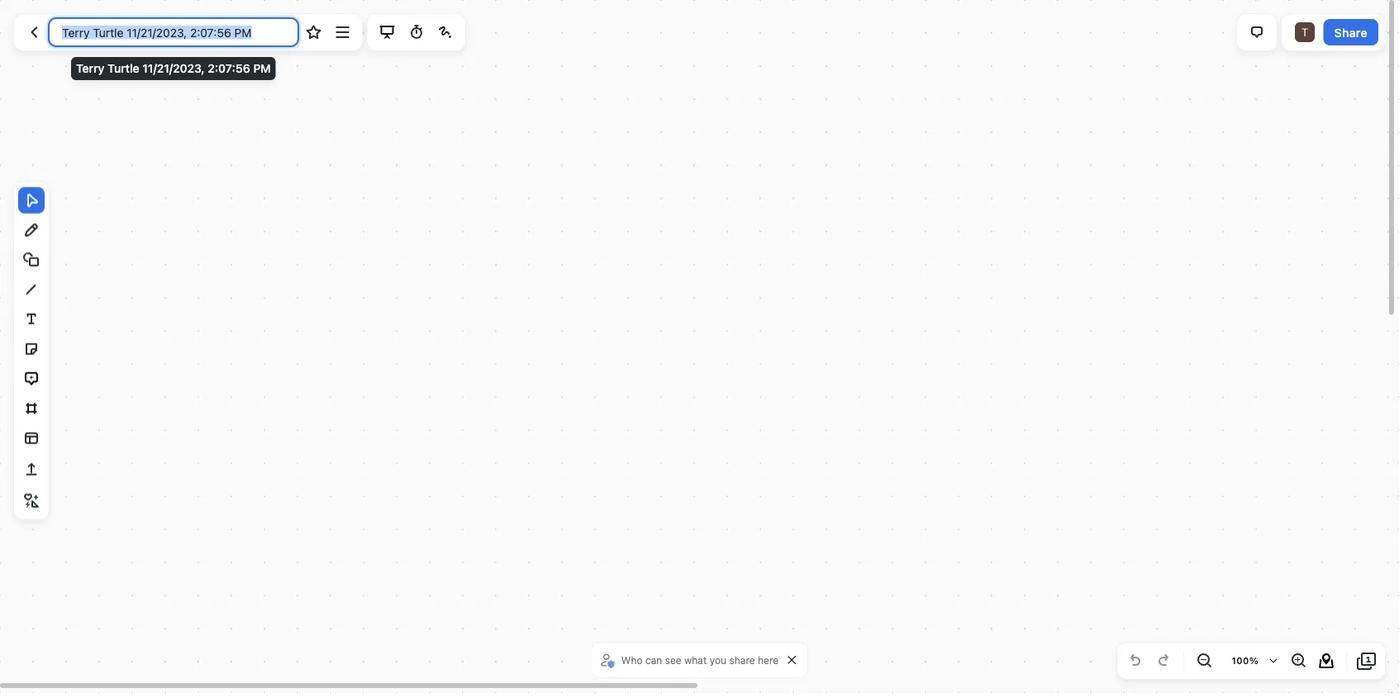 Task type: describe. For each thing, give the bounding box(es) containing it.
laser image
[[436, 22, 455, 42]]

turtle
[[107, 62, 139, 75]]

terry turtle 11/21/2023, 2:07:56 pm
[[76, 62, 271, 75]]

who
[[621, 655, 643, 666]]

see
[[665, 655, 682, 666]]

dashboard image
[[24, 22, 44, 42]]

who can see what you share here
[[621, 655, 779, 666]]

terry
[[76, 62, 104, 75]]

terry turtle 11/21/2023, 2:07:56 pm tooltip
[[69, 45, 277, 82]]

11/21/2023,
[[142, 62, 205, 75]]

2:07:56
[[208, 62, 250, 75]]

upload pdfs and images image
[[21, 460, 41, 480]]

more options image
[[333, 22, 353, 42]]

present image
[[377, 22, 397, 42]]

timer image
[[407, 22, 426, 42]]

comment panel image
[[1247, 22, 1267, 42]]

pages image
[[1357, 651, 1377, 671]]

templates image
[[21, 429, 41, 448]]



Task type: vqa. For each thing, say whether or not it's contained in the screenshot.
Terry
yes



Task type: locate. For each thing, give the bounding box(es) containing it.
100 %
[[1232, 656, 1259, 667]]

pm
[[253, 62, 271, 75]]

you
[[710, 655, 727, 666]]

what
[[684, 655, 707, 666]]

zoom in image
[[1289, 651, 1309, 671]]

Document name text field
[[50, 19, 298, 45]]

can
[[646, 655, 662, 666]]

star this whiteboard image
[[304, 22, 324, 42]]

who can see what you share here button
[[598, 648, 783, 673]]

share button
[[1324, 19, 1379, 45]]

share
[[729, 655, 755, 666]]

here
[[758, 655, 779, 666]]

more tools image
[[21, 491, 41, 511]]

zoom out image
[[1194, 651, 1214, 671]]

100
[[1232, 656, 1250, 667]]

mini map image
[[1317, 651, 1337, 671]]

%
[[1250, 656, 1259, 667]]

share
[[1335, 25, 1368, 39]]



